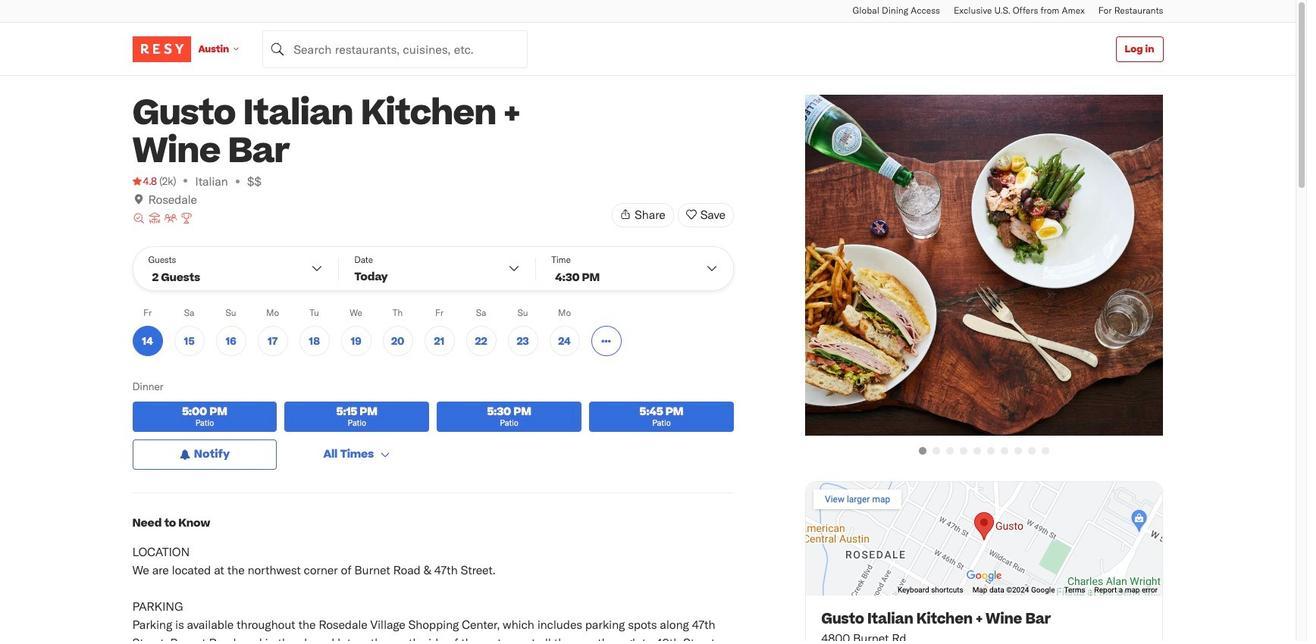 Task type: describe. For each thing, give the bounding box(es) containing it.
Search restaurants, cuisines, etc. text field
[[262, 30, 528, 68]]



Task type: locate. For each thing, give the bounding box(es) containing it.
4.8 out of 5 stars image
[[132, 174, 157, 189]]

None field
[[262, 30, 528, 68]]



